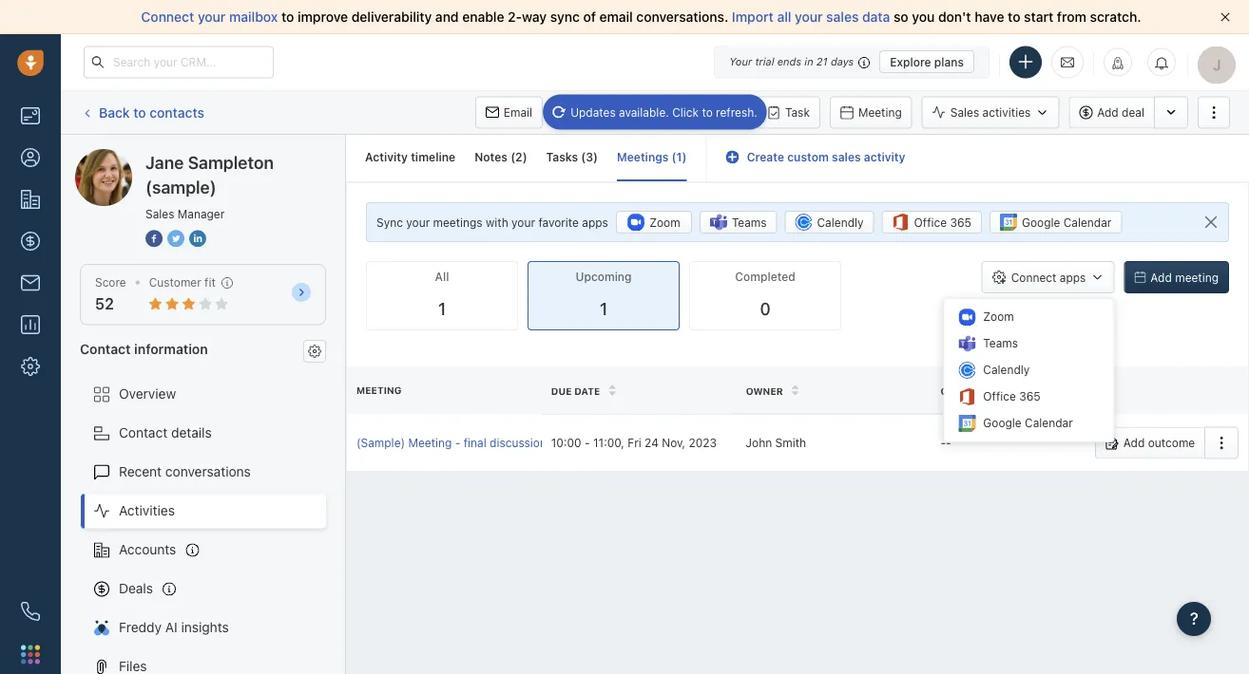 Task type: locate. For each thing, give the bounding box(es) containing it.
0 horizontal spatial zoom
[[650, 216, 680, 229]]

) right "tasks"
[[593, 151, 598, 164]]

back
[[99, 104, 130, 120]]

) for meetings ( 1 )
[[682, 151, 687, 164]]

to right click
[[702, 106, 713, 119]]

jane inside jane sampleton (sample)
[[145, 152, 184, 173]]

outcome
[[1148, 437, 1195, 450]]

0 horizontal spatial teams
[[732, 216, 767, 229]]

office
[[914, 216, 947, 229], [983, 390, 1016, 404]]

due
[[551, 386, 572, 397]]

2 ( from the left
[[581, 151, 586, 164]]

1 down 'all'
[[438, 299, 446, 320]]

0 vertical spatial office 365
[[914, 216, 972, 229]]

to
[[281, 9, 294, 25], [1008, 9, 1021, 25], [133, 104, 146, 120], [702, 106, 713, 119]]

( for 3
[[581, 151, 586, 164]]

1 vertical spatial zoom
[[983, 311, 1014, 324]]

0 horizontal spatial 365
[[950, 216, 972, 229]]

updates
[[571, 106, 616, 119]]

365 inside office 365 button
[[950, 216, 972, 229]]

1 vertical spatial calendar
[[1025, 417, 1073, 430]]

days
[[831, 56, 854, 68]]

( right "meetings"
[[672, 151, 676, 164]]

sales
[[826, 9, 859, 25], [832, 151, 861, 164]]

( for 1
[[672, 151, 676, 164]]

1 right "meetings"
[[676, 151, 682, 164]]

1 horizontal spatial office
[[983, 390, 1016, 404]]

1 horizontal spatial jane
[[145, 152, 184, 173]]

activity
[[864, 151, 906, 164]]

sampleton
[[146, 149, 212, 164], [188, 152, 274, 173]]

(
[[511, 151, 515, 164], [581, 151, 586, 164], [672, 151, 676, 164]]

customer fit
[[149, 276, 216, 289]]

create custom sales activity
[[747, 151, 906, 164]]

21
[[816, 56, 828, 68]]

0 vertical spatial contact
[[80, 341, 131, 357]]

jane down back at the top left
[[113, 149, 142, 164]]

zoom down connect apps button at the top right of the page
[[983, 311, 1014, 324]]

0 vertical spatial add
[[1097, 106, 1119, 119]]

1 horizontal spatial calendly
[[983, 364, 1030, 377]]

0 vertical spatial zoom
[[650, 216, 680, 229]]

0 horizontal spatial sales
[[145, 207, 174, 221]]

meeting left final
[[408, 437, 452, 450]]

2 ) from the left
[[593, 151, 598, 164]]

(sample)
[[357, 437, 405, 450]]

google calendar up connect apps
[[1022, 216, 1112, 229]]

0 vertical spatial (sample)
[[215, 149, 269, 164]]

--
[[941, 437, 951, 450]]

0 vertical spatial office
[[914, 216, 947, 229]]

0 horizontal spatial office
[[914, 216, 947, 229]]

1 vertical spatial meeting
[[357, 385, 402, 396]]

1 vertical spatial (sample)
[[145, 177, 216, 197]]

( right "tasks"
[[581, 151, 586, 164]]

) for tasks ( 3 )
[[593, 151, 598, 164]]

1 horizontal spatial sales
[[950, 106, 979, 119]]

apps
[[582, 216, 608, 229], [1060, 271, 1086, 284]]

1 horizontal spatial )
[[593, 151, 598, 164]]

calendly
[[817, 216, 864, 229], [983, 364, 1030, 377]]

1 vertical spatial google calendar
[[983, 417, 1073, 430]]

2 horizontal spatial )
[[682, 151, 687, 164]]

updates available. click to refresh. link
[[543, 95, 767, 130]]

google calendar
[[1022, 216, 1112, 229], [983, 417, 1073, 430]]

1 horizontal spatial add
[[1123, 437, 1145, 450]]

sales left activity
[[832, 151, 861, 164]]

2 - from the left
[[585, 437, 590, 450]]

click
[[672, 106, 699, 119]]

1 horizontal spatial teams
[[983, 337, 1018, 350]]

connect down the google calendar button
[[1011, 271, 1057, 284]]

2 vertical spatial meeting
[[408, 437, 452, 450]]

2 horizontal spatial meeting
[[858, 106, 902, 119]]

and
[[435, 9, 459, 25]]

1 vertical spatial deal
[[604, 437, 627, 450]]

1 ( from the left
[[511, 151, 515, 164]]

upcoming
[[576, 271, 632, 284]]

contact down 52
[[80, 341, 131, 357]]

add for add meeting
[[1151, 271, 1172, 284]]

2023
[[689, 437, 717, 450]]

google calendar down outcome
[[983, 417, 1073, 430]]

facebook circled image
[[145, 228, 163, 249]]

add deal button
[[1069, 96, 1154, 129]]

teams up completed
[[732, 216, 767, 229]]

10:00 - 11:00, fri 24 nov, 2023
[[551, 437, 717, 450]]

your
[[729, 56, 752, 68]]

0 vertical spatial calendly
[[817, 216, 864, 229]]

contact for contact information
[[80, 341, 131, 357]]

jane down the contacts
[[145, 152, 184, 173]]

linkedin circled image
[[189, 228, 206, 249]]

freshworks switcher image
[[21, 646, 40, 665]]

data
[[862, 9, 890, 25]]

add
[[1097, 106, 1119, 119], [1151, 271, 1172, 284], [1123, 437, 1145, 450]]

1 horizontal spatial apps
[[1060, 271, 1086, 284]]

add outcome button
[[1095, 427, 1205, 460]]

your right with
[[512, 216, 535, 229]]

0 vertical spatial calendar
[[1064, 216, 1112, 229]]

2
[[515, 151, 523, 164]]

connect apps
[[1011, 271, 1086, 284]]

updates available. click to refresh.
[[571, 106, 758, 119]]

1 down the upcoming
[[600, 299, 608, 320]]

2 horizontal spatial 1
[[676, 151, 682, 164]]

contact details
[[119, 425, 212, 441]]

1 vertical spatial sales
[[832, 151, 861, 164]]

0 vertical spatial 365
[[950, 216, 972, 229]]

0 horizontal spatial apps
[[582, 216, 608, 229]]

0 vertical spatial meeting
[[858, 106, 902, 119]]

sales up facebook circled icon
[[145, 207, 174, 221]]

so
[[894, 9, 909, 25]]

phone image
[[21, 603, 40, 622]]

final
[[464, 437, 486, 450]]

365 right outcome
[[1019, 390, 1041, 404]]

( right notes
[[511, 151, 515, 164]]

office 365 button
[[882, 211, 982, 234]]

1
[[676, 151, 682, 164], [438, 299, 446, 320], [600, 299, 608, 320]]

jane sampleton (sample) down the contacts
[[113, 149, 269, 164]]

information
[[134, 341, 208, 357]]

(sample) meeting - final discussion about the deal link
[[357, 435, 627, 452]]

) right "meetings"
[[682, 151, 687, 164]]

3 ) from the left
[[682, 151, 687, 164]]

0 vertical spatial sales
[[950, 106, 979, 119]]

0 horizontal spatial (
[[511, 151, 515, 164]]

recent
[[119, 464, 162, 480]]

1 horizontal spatial 1
[[600, 299, 608, 320]]

0 vertical spatial google calendar
[[1022, 216, 1112, 229]]

1 - from the left
[[455, 437, 460, 450]]

0 vertical spatial connect
[[141, 9, 194, 25]]

1 horizontal spatial (
[[581, 151, 586, 164]]

google calendar inside button
[[1022, 216, 1112, 229]]

1 for all
[[438, 299, 446, 320]]

meeting up (sample)
[[357, 385, 402, 396]]

jane
[[113, 149, 142, 164], [145, 152, 184, 173]]

email button
[[475, 96, 543, 129]]

connect inside button
[[1011, 271, 1057, 284]]

connect for connect your mailbox to improve deliverability and enable 2-way sync of email conversations. import all your sales data so you don't have to start from scratch.
[[141, 9, 194, 25]]

1 ) from the left
[[523, 151, 527, 164]]

sales activities
[[950, 106, 1031, 119]]

zoom
[[650, 216, 680, 229], [983, 311, 1014, 324]]

0 horizontal spatial add
[[1097, 106, 1119, 119]]

google inside button
[[1022, 216, 1060, 229]]

smith
[[775, 437, 806, 450]]

sales for sales manager
[[145, 207, 174, 221]]

365 left the google calendar button
[[950, 216, 972, 229]]

sampleton up manager
[[188, 152, 274, 173]]

sms
[[681, 106, 706, 119]]

recent conversations
[[119, 464, 251, 480]]

sales activities button
[[922, 96, 1069, 129], [922, 96, 1059, 129]]

calendar inside button
[[1064, 216, 1112, 229]]

activity
[[365, 151, 408, 164]]

email image
[[1061, 54, 1074, 70]]

score
[[95, 276, 126, 289]]

apps right favorite
[[582, 216, 608, 229]]

timeline
[[411, 151, 456, 164]]

1 horizontal spatial connect
[[1011, 271, 1057, 284]]

the
[[584, 437, 601, 450]]

3 ( from the left
[[672, 151, 676, 164]]

have
[[975, 9, 1004, 25]]

) right notes
[[523, 151, 527, 164]]

sales left data
[[826, 9, 859, 25]]

add for add deal
[[1097, 106, 1119, 119]]

connect up search your crm... text box
[[141, 9, 194, 25]]

1 vertical spatial 365
[[1019, 390, 1041, 404]]

1 vertical spatial teams
[[983, 337, 1018, 350]]

(sample) up manager
[[215, 149, 269, 164]]

1 vertical spatial connect
[[1011, 271, 1057, 284]]

1 vertical spatial apps
[[1060, 271, 1086, 284]]

1 vertical spatial contact
[[119, 425, 168, 441]]

meetings
[[617, 151, 669, 164]]

connect apps button
[[982, 262, 1115, 294]]

sales left activities
[[950, 106, 979, 119]]

about
[[550, 437, 581, 450]]

0 horizontal spatial connect
[[141, 9, 194, 25]]

accounts
[[119, 542, 176, 558]]

0 vertical spatial teams
[[732, 216, 767, 229]]

deal
[[1122, 106, 1145, 119], [604, 437, 627, 450]]

explore plans link
[[880, 50, 974, 73]]

0 vertical spatial deal
[[1122, 106, 1145, 119]]

notes ( 2 )
[[475, 151, 527, 164]]

1 vertical spatial add
[[1151, 271, 1172, 284]]

0 vertical spatial google
[[1022, 216, 1060, 229]]

2 horizontal spatial add
[[1151, 271, 1172, 284]]

-
[[455, 437, 460, 450], [585, 437, 590, 450], [941, 437, 946, 450], [946, 437, 951, 450]]

0 horizontal spatial 1
[[438, 299, 446, 320]]

10:00
[[551, 437, 581, 450]]

sales
[[950, 106, 979, 119], [145, 207, 174, 221]]

calendly up outcome
[[983, 364, 1030, 377]]

meeting up activity
[[858, 106, 902, 119]]

ends
[[777, 56, 802, 68]]

teams up outcome
[[983, 337, 1018, 350]]

apps down the google calendar button
[[1060, 271, 1086, 284]]

sales for sales activities
[[950, 106, 979, 119]]

to left the start
[[1008, 9, 1021, 25]]

explore plans
[[890, 55, 964, 68]]

deal inside button
[[1122, 106, 1145, 119]]

google down outcome
[[983, 417, 1022, 430]]

1 vertical spatial sales
[[145, 207, 174, 221]]

0 horizontal spatial )
[[523, 151, 527, 164]]

connect your mailbox to improve deliverability and enable 2-way sync of email conversations. import all your sales data so you don't have to start from scratch.
[[141, 9, 1141, 25]]

2 vertical spatial add
[[1123, 437, 1145, 450]]

zoom down meetings ( 1 ) in the top of the page
[[650, 216, 680, 229]]

(sample) up sales manager at the top of page
[[145, 177, 216, 197]]

3 - from the left
[[941, 437, 946, 450]]

office 365
[[914, 216, 972, 229], [983, 390, 1041, 404]]

1 vertical spatial office
[[983, 390, 1016, 404]]

0 horizontal spatial calendly
[[817, 216, 864, 229]]

meeting
[[858, 106, 902, 119], [357, 385, 402, 396], [408, 437, 452, 450]]

1 horizontal spatial office 365
[[983, 390, 1041, 404]]

in
[[805, 56, 813, 68]]

1 vertical spatial calendly
[[983, 364, 1030, 377]]

don't
[[938, 9, 971, 25]]

google up connect apps button at the top right of the page
[[1022, 216, 1060, 229]]

1 horizontal spatial deal
[[1122, 106, 1145, 119]]

contact up the recent
[[119, 425, 168, 441]]

1 vertical spatial google
[[983, 417, 1022, 430]]

0 horizontal spatial jane
[[113, 149, 142, 164]]

0 horizontal spatial office 365
[[914, 216, 972, 229]]

2 horizontal spatial (
[[672, 151, 676, 164]]

john
[[746, 437, 772, 450]]

zoom inside button
[[650, 216, 680, 229]]

add for add outcome
[[1123, 437, 1145, 450]]

your left mailbox in the top of the page
[[198, 9, 226, 25]]

calendly down "create custom sales activity"
[[817, 216, 864, 229]]

meetings
[[433, 216, 483, 229]]



Task type: vqa. For each thing, say whether or not it's contained in the screenshot.


Task type: describe. For each thing, give the bounding box(es) containing it.
3
[[586, 151, 593, 164]]

deals
[[119, 581, 153, 597]]

11:00,
[[593, 437, 625, 450]]

plans
[[934, 55, 964, 68]]

activities
[[983, 106, 1031, 119]]

close image
[[1221, 12, 1230, 22]]

owner
[[746, 386, 783, 397]]

with
[[486, 216, 508, 229]]

contact information
[[80, 341, 208, 357]]

create custom sales activity link
[[726, 151, 906, 164]]

freddy ai insights
[[119, 620, 229, 636]]

customer
[[149, 276, 201, 289]]

meeting
[[1175, 271, 1219, 284]]

teams button
[[700, 211, 777, 234]]

call button
[[552, 96, 611, 129]]

details
[[171, 425, 212, 441]]

notes
[[475, 151, 508, 164]]

sampleton down the contacts
[[146, 149, 212, 164]]

import
[[732, 9, 774, 25]]

office inside button
[[914, 216, 947, 229]]

task button
[[757, 96, 820, 129]]

from
[[1057, 9, 1087, 25]]

import all your sales data link
[[732, 9, 894, 25]]

sync your meetings with your favorite apps
[[376, 216, 608, 229]]

create
[[747, 151, 784, 164]]

to right mailbox in the top of the page
[[281, 9, 294, 25]]

score 52
[[95, 276, 126, 313]]

52 button
[[95, 295, 114, 313]]

your right all at right
[[795, 9, 823, 25]]

( for 2
[[511, 151, 515, 164]]

1 horizontal spatial 365
[[1019, 390, 1041, 404]]

meeting inside button
[[858, 106, 902, 119]]

meeting button
[[830, 96, 912, 129]]

enable
[[462, 9, 504, 25]]

2-
[[508, 9, 522, 25]]

discussion
[[490, 437, 547, 450]]

sync
[[550, 9, 580, 25]]

your right sync on the top left
[[406, 216, 430, 229]]

4 - from the left
[[946, 437, 951, 450]]

of
[[583, 9, 596, 25]]

0 vertical spatial apps
[[582, 216, 608, 229]]

1 horizontal spatial meeting
[[408, 437, 452, 450]]

task
[[785, 106, 810, 119]]

1 for upcoming
[[600, 299, 608, 320]]

office 365 inside button
[[914, 216, 972, 229]]

manager
[[178, 207, 225, 221]]

improve
[[298, 9, 348, 25]]

call
[[581, 106, 601, 119]]

connect for connect apps
[[1011, 271, 1057, 284]]

0 horizontal spatial meeting
[[357, 385, 402, 396]]

phone element
[[11, 593, 49, 631]]

deliverability
[[352, 9, 432, 25]]

explore
[[890, 55, 931, 68]]

email
[[504, 106, 532, 119]]

mailbox
[[229, 9, 278, 25]]

fri
[[628, 437, 641, 450]]

sampleton inside jane sampleton (sample)
[[188, 152, 274, 173]]

scratch.
[[1090, 9, 1141, 25]]

add deal
[[1097, 106, 1145, 119]]

0
[[760, 299, 771, 320]]

conversations
[[165, 464, 251, 480]]

add outcome
[[1123, 437, 1195, 450]]

all
[[435, 271, 449, 284]]

contacts
[[150, 104, 204, 120]]

refresh.
[[716, 106, 758, 119]]

ai
[[165, 620, 177, 636]]

52
[[95, 295, 114, 313]]

twitter circled image
[[167, 228, 184, 249]]

available.
[[619, 106, 669, 119]]

date
[[574, 386, 600, 397]]

zoom button
[[616, 211, 692, 234]]

to right back at the top left
[[133, 104, 146, 120]]

(sample) meeting - final discussion about the deal
[[357, 437, 627, 450]]

add meeting button
[[1124, 262, 1229, 294]]

0 vertical spatial sales
[[826, 9, 859, 25]]

call link
[[552, 96, 611, 129]]

1 horizontal spatial zoom
[[983, 311, 1014, 324]]

tasks ( 3 )
[[546, 151, 598, 164]]

calendly inside button
[[817, 216, 864, 229]]

sales manager
[[145, 207, 225, 221]]

1 vertical spatial office 365
[[983, 390, 1041, 404]]

jane sampleton (sample) up manager
[[145, 152, 274, 197]]

freddy
[[119, 620, 162, 636]]

trial
[[755, 56, 774, 68]]

outcome
[[941, 386, 991, 397]]

Search your CRM... text field
[[84, 46, 274, 78]]

teams inside button
[[732, 216, 767, 229]]

email
[[599, 9, 633, 25]]

) for notes ( 2 )
[[523, 151, 527, 164]]

activity timeline
[[365, 151, 456, 164]]

favorite
[[538, 216, 579, 229]]

0 horizontal spatial deal
[[604, 437, 627, 450]]

activities
[[119, 503, 175, 519]]

john smith
[[746, 437, 806, 450]]

meetings ( 1 )
[[617, 151, 687, 164]]

24
[[645, 437, 659, 450]]

mng settings image
[[308, 345, 321, 358]]

connect apps button
[[982, 262, 1115, 294]]

tasks
[[546, 151, 578, 164]]

apps inside button
[[1060, 271, 1086, 284]]

google calendar button
[[990, 211, 1122, 234]]

contact for contact details
[[119, 425, 168, 441]]

completed
[[735, 271, 795, 284]]

connect your mailbox link
[[141, 9, 281, 25]]

your trial ends in 21 days
[[729, 56, 854, 68]]



